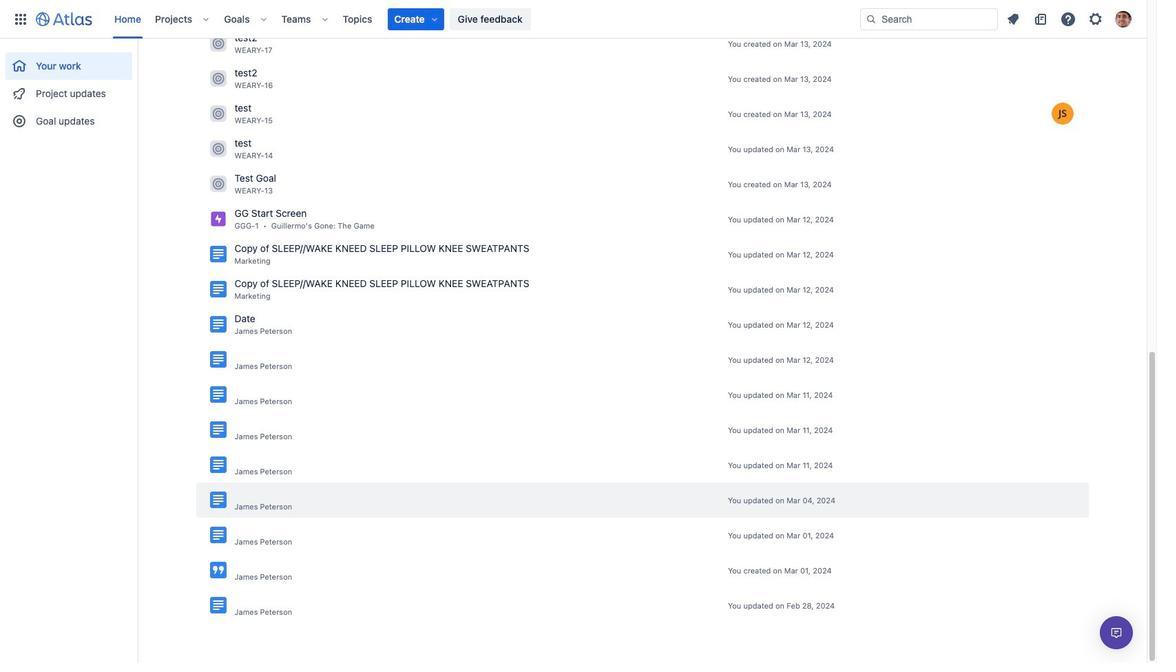 Task type: locate. For each thing, give the bounding box(es) containing it.
account image
[[1115, 11, 1132, 27]]

None search field
[[860, 8, 998, 30]]

search image
[[866, 13, 877, 24]]

notifications image
[[1005, 11, 1022, 27]]

banner
[[0, 0, 1147, 39]]

help image
[[1060, 11, 1077, 27]]

3 confluence image from the top
[[210, 387, 226, 403]]

confluence image
[[210, 246, 226, 263], [210, 281, 226, 298], [210, 316, 226, 333], [210, 422, 226, 438], [210, 492, 226, 509], [210, 597, 226, 614]]

top element
[[8, 0, 860, 38]]

4 confluence image from the top
[[210, 457, 226, 473]]

townsquare image
[[210, 35, 226, 52], [210, 70, 226, 87], [210, 141, 226, 157], [210, 176, 226, 192]]

confluence image
[[210, 0, 226, 17], [210, 352, 226, 368], [210, 387, 226, 403], [210, 457, 226, 473], [210, 527, 226, 544], [210, 562, 226, 579]]

3 townsquare image from the top
[[210, 141, 226, 157]]

group
[[6, 38, 132, 139]]



Task type: vqa. For each thing, say whether or not it's contained in the screenshot.
it at the top left of page
no



Task type: describe. For each thing, give the bounding box(es) containing it.
1 townsquare image from the top
[[210, 35, 226, 52]]

5 confluence image from the top
[[210, 527, 226, 544]]

settings image
[[1088, 11, 1104, 27]]

6 confluence image from the top
[[210, 562, 226, 579]]

5 confluence image from the top
[[210, 492, 226, 509]]

switch to... image
[[12, 11, 29, 27]]

2 confluence image from the top
[[210, 352, 226, 368]]

open intercom messenger image
[[1108, 625, 1125, 641]]

6 confluence image from the top
[[210, 597, 226, 614]]

Search field
[[860, 8, 998, 30]]

2 townsquare image from the top
[[210, 70, 226, 87]]

townsquare image
[[210, 106, 226, 122]]

jira image
[[210, 211, 226, 228]]

1 confluence image from the top
[[210, 0, 226, 17]]

2 confluence image from the top
[[210, 281, 226, 298]]

3 confluence image from the top
[[210, 316, 226, 333]]

1 confluence image from the top
[[210, 246, 226, 263]]

4 townsquare image from the top
[[210, 176, 226, 192]]

4 confluence image from the top
[[210, 422, 226, 438]]



